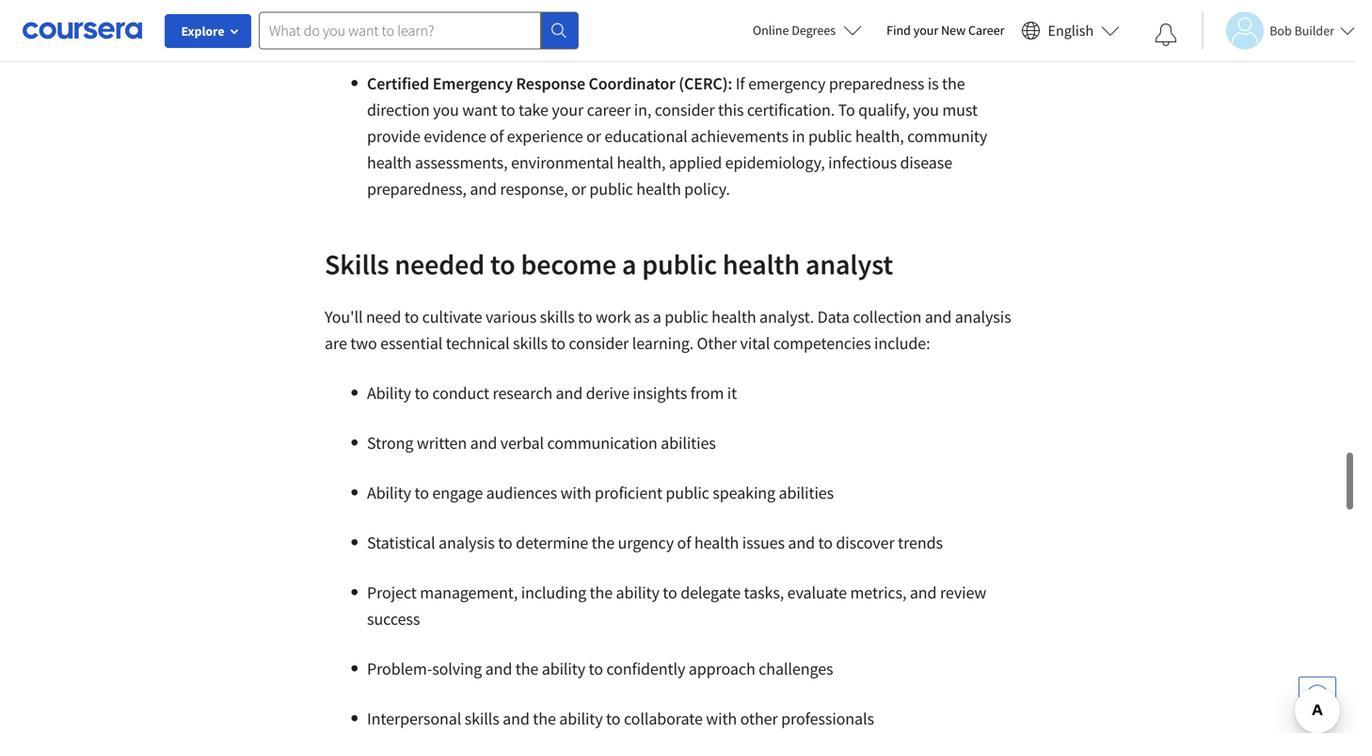 Task type: vqa. For each thing, say whether or not it's contained in the screenshot.
community
yes



Task type: describe. For each thing, give the bounding box(es) containing it.
strong written and verbal communication abilities
[[367, 433, 716, 454]]

explore
[[181, 23, 225, 40]]

(cerc):
[[679, 73, 733, 94]]

applied
[[669, 152, 722, 173]]

new
[[941, 22, 966, 39]]

experience
[[507, 126, 583, 147]]

your inside if emergency preparedness is the direction you want to take your career in, consider this certification. to qualify, you must provide evidence of experience or educational achievements in public health, community health assessments, environmental health, applied epidemiology, infectious disease preparedness, and response, or public health policy.
[[552, 99, 584, 120]]

include:
[[875, 333, 931, 354]]

infectious
[[829, 152, 897, 173]]

preparedness,
[[367, 178, 467, 200]]

skills
[[325, 247, 389, 282]]

ability to conduct research and derive insights from it
[[367, 383, 737, 404]]

1 vertical spatial skills
[[513, 333, 548, 354]]

statistical
[[367, 532, 435, 554]]

metrics,
[[851, 582, 907, 603]]

policy.
[[685, 178, 730, 200]]

you'll
[[325, 306, 363, 328]]

needed
[[395, 247, 485, 282]]

english button
[[1014, 0, 1128, 61]]

online
[[753, 22, 789, 39]]

1 vertical spatial analysis
[[439, 532, 495, 554]]

determine
[[516, 532, 588, 554]]

analysis inside you'll need to cultivate various skills to work as a public health analyst. data collection and analysis are two essential technical skills to consider learning. other vital competencies include:
[[955, 306, 1012, 328]]

to left 'determine'
[[498, 532, 513, 554]]

solving
[[432, 658, 482, 680]]

0 horizontal spatial health,
[[617, 152, 666, 173]]

speaking
[[713, 482, 776, 504]]

1 horizontal spatial of
[[677, 532, 691, 554]]

derive
[[586, 383, 630, 404]]

from
[[691, 383, 724, 404]]

career
[[969, 22, 1005, 39]]

the for delegate
[[590, 582, 613, 603]]

to left "discover"
[[819, 532, 833, 554]]

ability to engage audiences with proficient public speaking abilities
[[367, 482, 834, 504]]

to left "conduct"
[[415, 383, 429, 404]]

management,
[[420, 582, 518, 603]]

the left urgency
[[592, 532, 615, 554]]

coursera image
[[23, 15, 142, 45]]

show notifications image
[[1155, 24, 1178, 46]]

public inside you'll need to cultivate various skills to work as a public health analyst. data collection and analysis are two essential technical skills to consider learning. other vital competencies include:
[[665, 306, 709, 328]]

project
[[367, 582, 417, 603]]

to inside project management, including the ability to delegate tasks, evaluate metrics, and review success
[[663, 582, 678, 603]]

challenges
[[759, 658, 834, 680]]

achievements
[[691, 126, 789, 147]]

online degrees
[[753, 22, 836, 39]]

audiences
[[486, 482, 557, 504]]

it
[[727, 383, 737, 404]]

bob builder
[[1270, 22, 1335, 39]]

interpersonal
[[367, 708, 461, 730]]

disease
[[900, 152, 953, 173]]

evaluate
[[788, 582, 847, 603]]

work
[[596, 306, 631, 328]]

other
[[697, 333, 737, 354]]

other
[[741, 708, 778, 730]]

take
[[519, 99, 549, 120]]

health inside you'll need to cultivate various skills to work as a public health analyst. data collection and analysis are two essential technical skills to consider learning. other vital competencies include:
[[712, 306, 756, 328]]

help center image
[[1307, 684, 1329, 707]]

insights
[[633, 383, 687, 404]]

approach
[[689, 658, 756, 680]]

provide
[[367, 126, 421, 147]]

success
[[367, 609, 420, 630]]

to
[[838, 99, 855, 120]]

professionals
[[781, 708, 875, 730]]

evidence
[[424, 126, 487, 147]]

find
[[887, 22, 911, 39]]

public down to
[[809, 126, 852, 147]]

two
[[350, 333, 377, 354]]

consider inside if emergency preparedness is the direction you want to take your career in, consider this certification. to qualify, you must provide evidence of experience or educational achievements in public health, community health assessments, environmental health, applied epidemiology, infectious disease preparedness, and response, or public health policy.
[[655, 99, 715, 120]]

you'll need to cultivate various skills to work as a public health analyst. data collection and analysis are two essential technical skills to consider learning. other vital competencies include:
[[325, 306, 1012, 354]]

trends
[[898, 532, 943, 554]]

to up essential
[[405, 306, 419, 328]]

2 vertical spatial skills
[[465, 708, 500, 730]]

bob builder button
[[1202, 12, 1356, 49]]

technical
[[446, 333, 510, 354]]

consider inside you'll need to cultivate various skills to work as a public health analyst. data collection and analysis are two essential technical skills to consider learning. other vital competencies include:
[[569, 333, 629, 354]]

collaborate
[[624, 708, 703, 730]]

and inside you'll need to cultivate various skills to work as a public health analyst. data collection and analysis are two essential technical skills to consider learning. other vital competencies include:
[[925, 306, 952, 328]]

health up analyst.
[[723, 247, 800, 282]]

essential
[[380, 333, 443, 354]]

in
[[792, 126, 805, 147]]

this
[[718, 99, 744, 120]]

certification.
[[747, 99, 835, 120]]

as
[[634, 306, 650, 328]]

problem-
[[367, 658, 432, 680]]

project management, including the ability to delegate tasks, evaluate metrics, and review success
[[367, 582, 987, 630]]

coordinator
[[589, 73, 676, 94]]

1 horizontal spatial health,
[[856, 126, 904, 147]]

to left engage at the bottom of page
[[415, 482, 429, 504]]

ability for delegate
[[616, 582, 660, 603]]

assessments,
[[415, 152, 508, 173]]

confidently
[[607, 658, 686, 680]]

public up the as
[[642, 247, 717, 282]]

are
[[325, 333, 347, 354]]

verbal
[[501, 433, 544, 454]]

conduct
[[432, 383, 490, 404]]

health left issues
[[695, 532, 739, 554]]



Task type: locate. For each thing, give the bounding box(es) containing it.
0 vertical spatial of
[[490, 126, 504, 147]]

ability for ability to conduct research and derive insights from it
[[367, 383, 411, 404]]

strong
[[367, 433, 414, 454]]

abilities down from
[[661, 433, 716, 454]]

0 horizontal spatial you
[[433, 99, 459, 120]]

interpersonal skills and the ability to collaborate with other professionals
[[367, 708, 875, 730]]

degrees
[[792, 22, 836, 39]]

and inside project management, including the ability to delegate tasks, evaluate metrics, and review success
[[910, 582, 937, 603]]

environmental
[[511, 152, 614, 173]]

0 vertical spatial ability
[[367, 383, 411, 404]]

if
[[736, 73, 745, 94]]

1 you from the left
[[433, 99, 459, 120]]

1 horizontal spatial with
[[706, 708, 737, 730]]

urgency
[[618, 532, 674, 554]]

0 vertical spatial health,
[[856, 126, 904, 147]]

health
[[367, 152, 412, 173], [637, 178, 681, 200], [723, 247, 800, 282], [712, 306, 756, 328], [695, 532, 739, 554]]

0 horizontal spatial of
[[490, 126, 504, 147]]

the inside project management, including the ability to delegate tasks, evaluate metrics, and review success
[[590, 582, 613, 603]]

ability for ability to engage audiences with proficient public speaking abilities
[[367, 482, 411, 504]]

0 horizontal spatial abilities
[[661, 433, 716, 454]]

0 vertical spatial ability
[[616, 582, 660, 603]]

ability for confidently
[[542, 658, 586, 680]]

to left work
[[578, 306, 593, 328]]

statistical analysis to determine the urgency of health issues and to discover trends
[[367, 532, 947, 554]]

1 vertical spatial ability
[[367, 482, 411, 504]]

1 horizontal spatial you
[[913, 99, 939, 120]]

or down career
[[587, 126, 601, 147]]

the inside if emergency preparedness is the direction you want to take your career in, consider this certification. to qualify, you must provide evidence of experience or educational achievements in public health, community health assessments, environmental health, applied epidemiology, infectious disease preparedness, and response, or public health policy.
[[942, 73, 965, 94]]

health down the provide
[[367, 152, 412, 173]]

your right find
[[914, 22, 939, 39]]

public down environmental
[[590, 178, 633, 200]]

analyst
[[806, 247, 894, 282]]

direction
[[367, 99, 430, 120]]

0 vertical spatial with
[[561, 482, 592, 504]]

online degrees button
[[738, 9, 878, 51]]

0 horizontal spatial a
[[622, 247, 637, 282]]

0 vertical spatial abilities
[[661, 433, 716, 454]]

to up ability to conduct research and derive insights from it
[[551, 333, 566, 354]]

public
[[809, 126, 852, 147], [590, 178, 633, 200], [642, 247, 717, 282], [665, 306, 709, 328], [666, 482, 710, 504]]

the down problem-solving and the ability to confidently approach challenges
[[533, 708, 556, 730]]

1 vertical spatial consider
[[569, 333, 629, 354]]

community
[[908, 126, 988, 147]]

ability inside project management, including the ability to delegate tasks, evaluate metrics, and review success
[[616, 582, 660, 603]]

to
[[501, 99, 515, 120], [490, 247, 515, 282], [405, 306, 419, 328], [578, 306, 593, 328], [551, 333, 566, 354], [415, 383, 429, 404], [415, 482, 429, 504], [498, 532, 513, 554], [819, 532, 833, 554], [663, 582, 678, 603], [589, 658, 603, 680], [606, 708, 621, 730]]

need
[[366, 306, 401, 328]]

data
[[818, 306, 850, 328]]

2 you from the left
[[913, 99, 939, 120]]

the right "solving"
[[516, 658, 539, 680]]

discover
[[836, 532, 895, 554]]

or down environmental
[[572, 178, 586, 200]]

to left collaborate
[[606, 708, 621, 730]]

your down response in the left top of the page
[[552, 99, 584, 120]]

communication
[[547, 433, 658, 454]]

you down is
[[913, 99, 939, 120]]

competencies
[[774, 333, 871, 354]]

vital
[[740, 333, 770, 354]]

0 vertical spatial or
[[587, 126, 601, 147]]

delegate
[[681, 582, 741, 603]]

a up the as
[[622, 247, 637, 282]]

ability down strong in the left bottom of the page
[[367, 482, 411, 504]]

issues
[[743, 532, 785, 554]]

0 vertical spatial a
[[622, 247, 637, 282]]

the right is
[[942, 73, 965, 94]]

1 horizontal spatial or
[[587, 126, 601, 147]]

health, down qualify,
[[856, 126, 904, 147]]

ability
[[616, 582, 660, 603], [542, 658, 586, 680], [559, 708, 603, 730]]

become
[[521, 247, 617, 282]]

0 vertical spatial your
[[914, 22, 939, 39]]

various
[[486, 306, 537, 328]]

in,
[[634, 99, 652, 120]]

ability down problem-solving and the ability to confidently approach challenges
[[559, 708, 603, 730]]

with
[[561, 482, 592, 504], [706, 708, 737, 730]]

to up various
[[490, 247, 515, 282]]

1 vertical spatial with
[[706, 708, 737, 730]]

ability up interpersonal skills and the ability to collaborate with other professionals at the bottom of page
[[542, 658, 586, 680]]

to left confidently at the bottom of the page
[[589, 658, 603, 680]]

consider down (cerc):
[[655, 99, 715, 120]]

None search field
[[259, 12, 579, 49]]

the right including
[[590, 582, 613, 603]]

skills
[[540, 306, 575, 328], [513, 333, 548, 354], [465, 708, 500, 730]]

emergency
[[748, 73, 826, 94]]

explore button
[[165, 14, 251, 48]]

health,
[[856, 126, 904, 147], [617, 152, 666, 173]]

1 horizontal spatial abilities
[[779, 482, 834, 504]]

career
[[587, 99, 631, 120]]

ability up strong in the left bottom of the page
[[367, 383, 411, 404]]

english
[[1048, 21, 1094, 40]]

educational
[[605, 126, 688, 147]]

0 vertical spatial skills
[[540, 306, 575, 328]]

1 vertical spatial abilities
[[779, 482, 834, 504]]

you up evidence
[[433, 99, 459, 120]]

1 horizontal spatial your
[[914, 22, 939, 39]]

0 horizontal spatial consider
[[569, 333, 629, 354]]

health, down the educational
[[617, 152, 666, 173]]

abilities right speaking
[[779, 482, 834, 504]]

1 horizontal spatial analysis
[[955, 306, 1012, 328]]

bob
[[1270, 22, 1292, 39]]

a right the as
[[653, 306, 662, 328]]

cultivate
[[422, 306, 482, 328]]

of right urgency
[[677, 532, 691, 554]]

including
[[521, 582, 587, 603]]

builder
[[1295, 22, 1335, 39]]

the for collaborate
[[533, 708, 556, 730]]

learning.
[[632, 333, 694, 354]]

public up learning.
[[665, 306, 709, 328]]

is
[[928, 73, 939, 94]]

1 horizontal spatial a
[[653, 306, 662, 328]]

emergency
[[433, 73, 513, 94]]

0 vertical spatial analysis
[[955, 306, 1012, 328]]

ability
[[367, 383, 411, 404], [367, 482, 411, 504]]

problem-solving and the ability to confidently approach challenges
[[367, 658, 834, 680]]

1 vertical spatial your
[[552, 99, 584, 120]]

the for confidently
[[516, 658, 539, 680]]

0 horizontal spatial or
[[572, 178, 586, 200]]

your
[[914, 22, 939, 39], [552, 99, 584, 120]]

to left take
[[501, 99, 515, 120]]

skills right various
[[540, 306, 575, 328]]

proficient
[[595, 482, 663, 504]]

to inside if emergency preparedness is the direction you want to take your career in, consider this certification. to qualify, you must provide evidence of experience or educational achievements in public health, community health assessments, environmental health, applied epidemiology, infectious disease preparedness, and response, or public health policy.
[[501, 99, 515, 120]]

of down want
[[490, 126, 504, 147]]

if emergency preparedness is the direction you want to take your career in, consider this certification. to qualify, you must provide evidence of experience or educational achievements in public health, community health assessments, environmental health, applied epidemiology, infectious disease preparedness, and response, or public health policy.
[[367, 73, 988, 200]]

What do you want to learn? text field
[[259, 12, 541, 49]]

with left the other
[[706, 708, 737, 730]]

public left speaking
[[666, 482, 710, 504]]

must
[[943, 99, 978, 120]]

response
[[516, 73, 586, 94]]

health down applied
[[637, 178, 681, 200]]

of inside if emergency preparedness is the direction you want to take your career in, consider this certification. to qualify, you must provide evidence of experience or educational achievements in public health, community health assessments, environmental health, applied epidemiology, infectious disease preparedness, and response, or public health policy.
[[490, 126, 504, 147]]

with left proficient
[[561, 482, 592, 504]]

consider
[[655, 99, 715, 120], [569, 333, 629, 354]]

qualify,
[[859, 99, 910, 120]]

1 vertical spatial health,
[[617, 152, 666, 173]]

1 ability from the top
[[367, 383, 411, 404]]

skills down various
[[513, 333, 548, 354]]

0 horizontal spatial your
[[552, 99, 584, 120]]

0 vertical spatial consider
[[655, 99, 715, 120]]

tasks,
[[744, 582, 784, 603]]

ability for collaborate
[[559, 708, 603, 730]]

and inside if emergency preparedness is the direction you want to take your career in, consider this certification. to qualify, you must provide evidence of experience or educational achievements in public health, community health assessments, environmental health, applied epidemiology, infectious disease preparedness, and response, or public health policy.
[[470, 178, 497, 200]]

1 vertical spatial of
[[677, 532, 691, 554]]

health up other
[[712, 306, 756, 328]]

1 vertical spatial a
[[653, 306, 662, 328]]

skills down "solving"
[[465, 708, 500, 730]]

1 horizontal spatial consider
[[655, 99, 715, 120]]

engage
[[432, 482, 483, 504]]

1 vertical spatial or
[[572, 178, 586, 200]]

ability down urgency
[[616, 582, 660, 603]]

a inside you'll need to cultivate various skills to work as a public health analyst. data collection and analysis are two essential technical skills to consider learning. other vital competencies include:
[[653, 306, 662, 328]]

a
[[622, 247, 637, 282], [653, 306, 662, 328]]

consider down work
[[569, 333, 629, 354]]

epidemiology,
[[725, 152, 825, 173]]

want
[[462, 99, 498, 120]]

0 horizontal spatial with
[[561, 482, 592, 504]]

you
[[433, 99, 459, 120], [913, 99, 939, 120]]

1 vertical spatial ability
[[542, 658, 586, 680]]

research
[[493, 383, 553, 404]]

skills needed to become a public health analyst
[[325, 247, 894, 282]]

collection
[[853, 306, 922, 328]]

abilities
[[661, 433, 716, 454], [779, 482, 834, 504]]

0 horizontal spatial analysis
[[439, 532, 495, 554]]

to left delegate
[[663, 582, 678, 603]]

2 vertical spatial ability
[[559, 708, 603, 730]]

certified emergency response coordinator (cerc):
[[367, 73, 733, 94]]

response,
[[500, 178, 568, 200]]

find your new career link
[[878, 19, 1014, 42]]

2 ability from the top
[[367, 482, 411, 504]]



